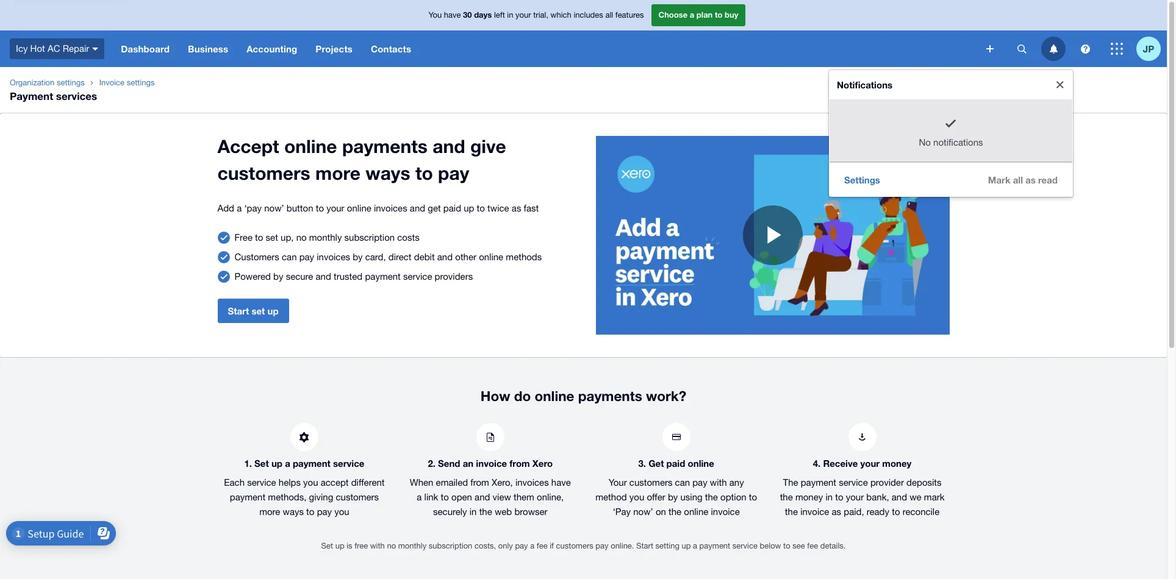 Task type: describe. For each thing, give the bounding box(es) containing it.
now' inside your customers can pay with any method you offer by using the option to 'pay now' on the online invoice
[[634, 507, 653, 517]]

online,
[[537, 492, 564, 503]]

business button
[[179, 31, 237, 67]]

methods,
[[268, 492, 307, 503]]

button
[[287, 203, 313, 214]]

add
[[218, 203, 234, 214]]

get
[[649, 458, 664, 469]]

and right the secure
[[316, 272, 331, 282]]

web
[[495, 507, 512, 517]]

other
[[455, 252, 477, 262]]

giving
[[309, 492, 333, 503]]

more inside each service helps you accept different payment methods, giving customers more ways to pay you
[[259, 507, 280, 517]]

to right button
[[316, 203, 324, 214]]

pay inside accept online payments and give customers more ways to pay
[[438, 162, 469, 184]]

with for payment services
[[370, 542, 385, 551]]

details.
[[821, 542, 846, 551]]

your
[[609, 478, 627, 488]]

payments inside accept online payments and give customers more ways to pay
[[342, 135, 428, 157]]

any
[[730, 478, 744, 488]]

svg image inside "icy hot ac repair" popup button
[[92, 47, 98, 50]]

your up free to set up, no monthly subscription costs
[[327, 203, 345, 214]]

1 vertical spatial payments
[[578, 388, 642, 405]]

emailed
[[436, 478, 468, 488]]

with for 1. set up a payment service
[[710, 478, 727, 488]]

each
[[224, 478, 245, 488]]

direct
[[389, 252, 412, 262]]

open
[[452, 492, 472, 503]]

0 horizontal spatial subscription
[[345, 233, 395, 243]]

icy hot ac repair
[[16, 43, 89, 54]]

methods
[[506, 252, 542, 262]]

1 horizontal spatial by
[[353, 252, 363, 262]]

0 vertical spatial monthly
[[309, 233, 342, 243]]

contacts
[[371, 43, 411, 54]]

your customers can pay with any method you offer by using the option to 'pay now' on the online invoice
[[596, 478, 757, 517]]

a inside banner
[[690, 10, 695, 20]]

online inside your customers can pay with any method you offer by using the option to 'pay now' on the online invoice
[[684, 507, 709, 517]]

service up accept
[[333, 458, 365, 469]]

pay inside your customers can pay with any method you offer by using the option to 'pay now' on the online invoice
[[693, 478, 708, 488]]

costs,
[[475, 542, 496, 551]]

all inside button
[[1013, 174, 1023, 185]]

3. get paid online
[[639, 458, 715, 469]]

customers inside your customers can pay with any method you offer by using the option to 'pay now' on the online invoice
[[630, 478, 673, 488]]

invoice inside your customers can pay with any method you offer by using the option to 'pay now' on the online invoice
[[711, 507, 740, 517]]

1 vertical spatial invoices
[[317, 252, 350, 262]]

to inside when emailed from xero, invoices have a link to open and view them online, securely in the web browser
[[441, 492, 449, 503]]

left
[[494, 11, 505, 20]]

customers inside each service helps you accept different payment methods, giving customers more ways to pay you
[[336, 492, 379, 503]]

card,
[[365, 252, 386, 262]]

a right setting
[[693, 542, 698, 551]]

method
[[596, 492, 627, 503]]

1 horizontal spatial set
[[266, 233, 278, 243]]

in inside when emailed from xero, invoices have a link to open and view them online, securely in the web browser
[[470, 507, 477, 517]]

only
[[498, 542, 513, 551]]

invoice inside the payment service provider deposits the money in to your bank, and we mark the invoice as paid, ready to reconcile
[[801, 507, 830, 517]]

jp button
[[1137, 31, 1167, 67]]

icy
[[16, 43, 28, 54]]

different
[[351, 478, 385, 488]]

1 horizontal spatial you
[[335, 507, 349, 517]]

pay up the secure
[[299, 252, 314, 262]]

set inside start set up button
[[252, 306, 265, 317]]

set up is free with no monthly subscription costs, only pay a fee if customers pay online. start setting up a payment service below to see fee details.
[[321, 542, 846, 551]]

1 fee from the left
[[537, 542, 548, 551]]

hot
[[30, 43, 45, 54]]

days
[[474, 10, 492, 20]]

view
[[493, 492, 511, 503]]

receive
[[823, 458, 858, 469]]

projects
[[316, 43, 353, 54]]

0 horizontal spatial no
[[296, 233, 307, 243]]

pay inside each service helps you accept different payment methods, giving customers more ways to pay you
[[317, 507, 332, 517]]

setting
[[656, 542, 680, 551]]

settings
[[845, 174, 881, 185]]

if
[[550, 542, 554, 551]]

repair
[[63, 43, 89, 54]]

and inside when emailed from xero, invoices have a link to open and view them online, securely in the web browser
[[475, 492, 490, 503]]

mark all as read
[[989, 174, 1058, 185]]

more inside accept online payments and give customers more ways to pay
[[316, 162, 361, 184]]

online inside accept online payments and give customers more ways to pay
[[284, 135, 337, 157]]

in inside the payment service provider deposits the money in to your bank, and we mark the invoice as paid, ready to reconcile
[[826, 492, 833, 503]]

invoice settings
[[99, 78, 155, 87]]

money inside the payment service provider deposits the money in to your bank, and we mark the invoice as paid, ready to reconcile
[[796, 492, 823, 503]]

payment up the helps on the left
[[293, 458, 331, 469]]

1 horizontal spatial invoices
[[374, 203, 407, 214]]

3.
[[639, 458, 646, 469]]

bank,
[[867, 492, 889, 503]]

work?
[[646, 388, 687, 405]]

the
[[783, 478, 799, 488]]

pay right only
[[515, 542, 528, 551]]

1 horizontal spatial paid
[[667, 458, 686, 469]]

customers
[[235, 252, 279, 262]]

projects button
[[307, 31, 362, 67]]

1 vertical spatial start
[[637, 542, 654, 551]]

payment down customers can pay invoices by card, direct debit and other online methods at the top
[[365, 272, 401, 282]]

add a 'pay now' button to your online invoices and get paid up to twice as fast
[[218, 203, 539, 214]]

a right add
[[237, 203, 242, 214]]

reconcile
[[903, 507, 940, 517]]

provider
[[871, 478, 904, 488]]

1 horizontal spatial money
[[883, 458, 912, 469]]

by inside your customers can pay with any method you offer by using the option to 'pay now' on the online invoice
[[668, 492, 678, 503]]

up left is
[[335, 542, 345, 551]]

a inside when emailed from xero, invoices have a link to open and view them online, securely in the web browser
[[417, 492, 422, 503]]

twice
[[488, 203, 509, 214]]

payment services
[[10, 90, 97, 103]]

your inside the payment service provider deposits the money in to your bank, and we mark the invoice as paid, ready to reconcile
[[846, 492, 864, 503]]

up left twice
[[464, 203, 474, 214]]

accounting button
[[237, 31, 307, 67]]

video player region
[[596, 136, 950, 335]]

dashboard
[[121, 43, 170, 54]]

is
[[347, 542, 352, 551]]

offer
[[647, 492, 666, 503]]

start set up button
[[218, 299, 289, 323]]

icy hot ac repair button
[[0, 31, 112, 67]]

xero,
[[492, 478, 513, 488]]

1 horizontal spatial set
[[321, 542, 333, 551]]

to down receive
[[836, 492, 844, 503]]

ready
[[867, 507, 890, 517]]

notifications
[[934, 137, 983, 148]]

pay left online.
[[596, 542, 609, 551]]

business
[[188, 43, 228, 54]]

banner containing jp
[[0, 0, 1167, 197]]

free
[[235, 233, 253, 243]]

payment right setting
[[700, 542, 731, 551]]

choose
[[659, 10, 688, 20]]

jp
[[1143, 43, 1155, 54]]

includes
[[574, 11, 603, 20]]

'pay
[[613, 507, 631, 517]]

helps
[[279, 478, 301, 488]]

1 horizontal spatial no
[[387, 542, 396, 551]]

trial,
[[533, 11, 549, 20]]

debit
[[414, 252, 435, 262]]



Task type: vqa. For each thing, say whether or not it's contained in the screenshot.
Search for a document search box
no



Task type: locate. For each thing, give the bounding box(es) containing it.
1 vertical spatial with
[[370, 542, 385, 551]]

give
[[470, 135, 506, 157]]

all inside you have 30 days left in your trial, which includes all features
[[606, 11, 613, 20]]

0 horizontal spatial can
[[282, 252, 297, 262]]

from down 2. send an invoice from xero
[[471, 478, 489, 488]]

service down "1." on the bottom of page
[[247, 478, 276, 488]]

to left twice
[[477, 203, 485, 214]]

service down debit
[[403, 272, 432, 282]]

0 vertical spatial have
[[444, 11, 461, 20]]

1 horizontal spatial from
[[510, 458, 530, 469]]

customers
[[218, 162, 310, 184], [630, 478, 673, 488], [336, 492, 379, 503], [556, 542, 594, 551]]

0 vertical spatial no
[[296, 233, 307, 243]]

by left the secure
[[273, 272, 283, 282]]

up,
[[281, 233, 294, 243]]

0 vertical spatial money
[[883, 458, 912, 469]]

0 horizontal spatial as
[[512, 203, 521, 214]]

to right ready
[[892, 507, 900, 517]]

your left trial,
[[516, 11, 531, 20]]

navigation inside banner
[[112, 31, 978, 67]]

0 vertical spatial with
[[710, 478, 727, 488]]

1 horizontal spatial fee
[[808, 542, 818, 551]]

pay
[[438, 162, 469, 184], [299, 252, 314, 262], [693, 478, 708, 488], [317, 507, 332, 517], [515, 542, 528, 551], [596, 542, 609, 551]]

to down giving
[[306, 507, 315, 517]]

have inside you have 30 days left in your trial, which includes all features
[[444, 11, 461, 20]]

when emailed from xero, invoices have a link to open and view them online, securely in the web browser
[[410, 478, 571, 517]]

can inside your customers can pay with any method you offer by using the option to 'pay now' on the online invoice
[[675, 478, 690, 488]]

0 vertical spatial ways
[[366, 162, 410, 184]]

option
[[721, 492, 747, 503]]

costs
[[397, 233, 420, 243]]

each service helps you accept different payment methods, giving customers more ways to pay you
[[224, 478, 385, 517]]

service inside the payment service provider deposits the money in to your bank, and we mark the invoice as paid, ready to reconcile
[[839, 478, 868, 488]]

to
[[715, 10, 723, 20], [415, 162, 433, 184], [316, 203, 324, 214], [477, 203, 485, 214], [255, 233, 263, 243], [441, 492, 449, 503], [749, 492, 757, 503], [836, 492, 844, 503], [306, 507, 315, 517], [892, 507, 900, 517], [784, 542, 791, 551]]

navigation containing dashboard
[[112, 31, 978, 67]]

monthly
[[309, 233, 342, 243], [398, 542, 427, 551]]

your inside you have 30 days left in your trial, which includes all features
[[516, 11, 531, 20]]

1 horizontal spatial now'
[[634, 507, 653, 517]]

0 horizontal spatial fee
[[537, 542, 548, 551]]

start inside button
[[228, 306, 249, 317]]

0 vertical spatial now'
[[264, 203, 284, 214]]

how do online payments work?
[[481, 388, 687, 405]]

service inside each service helps you accept different payment methods, giving customers more ways to pay you
[[247, 478, 276, 488]]

the payment service provider deposits the money in to your bank, and we mark the invoice as paid, ready to reconcile
[[780, 478, 945, 517]]

set left is
[[321, 542, 333, 551]]

0 horizontal spatial settings
[[57, 78, 85, 87]]

set right "1." on the bottom of page
[[255, 458, 269, 469]]

0 vertical spatial more
[[316, 162, 361, 184]]

secure
[[286, 272, 313, 282]]

customers inside accept online payments and give customers more ways to pay
[[218, 162, 310, 184]]

money
[[883, 458, 912, 469], [796, 492, 823, 503]]

the inside when emailed from xero, invoices have a link to open and view them online, securely in the web browser
[[479, 507, 492, 517]]

your up paid,
[[846, 492, 864, 503]]

invoices down free to set up, no monthly subscription costs
[[317, 252, 350, 262]]

fast
[[524, 203, 539, 214]]

1 horizontal spatial in
[[507, 11, 513, 20]]

30
[[463, 10, 472, 20]]

0 horizontal spatial money
[[796, 492, 823, 503]]

to inside accept online payments and give customers more ways to pay
[[415, 162, 433, 184]]

0 horizontal spatial with
[[370, 542, 385, 551]]

you down accept
[[335, 507, 349, 517]]

1 horizontal spatial payments
[[578, 388, 642, 405]]

settings for organization settings
[[57, 78, 85, 87]]

0 horizontal spatial invoices
[[317, 252, 350, 262]]

in down open
[[470, 507, 477, 517]]

2 vertical spatial in
[[470, 507, 477, 517]]

securely
[[433, 507, 467, 517]]

1 horizontal spatial can
[[675, 478, 690, 488]]

1 vertical spatial set
[[321, 542, 333, 551]]

1 vertical spatial have
[[552, 478, 571, 488]]

have inside when emailed from xero, invoices have a link to open and view them online, securely in the web browser
[[552, 478, 571, 488]]

ways up add a 'pay now' button to your online invoices and get paid up to twice as fast
[[366, 162, 410, 184]]

link
[[424, 492, 438, 503]]

0 horizontal spatial have
[[444, 11, 461, 20]]

0 horizontal spatial ways
[[283, 507, 304, 517]]

1 horizontal spatial ways
[[366, 162, 410, 184]]

1 horizontal spatial with
[[710, 478, 727, 488]]

1 vertical spatial as
[[512, 203, 521, 214]]

and left 'we'
[[892, 492, 907, 503]]

2 vertical spatial as
[[832, 507, 842, 517]]

as left read
[[1026, 174, 1036, 185]]

1 horizontal spatial monthly
[[398, 542, 427, 551]]

trusted
[[334, 272, 363, 282]]

0 horizontal spatial set
[[255, 458, 269, 469]]

to up get on the left top of the page
[[415, 162, 433, 184]]

payment down each
[[230, 492, 266, 503]]

have left 30
[[444, 11, 461, 20]]

0 horizontal spatial in
[[470, 507, 477, 517]]

1 horizontal spatial more
[[316, 162, 361, 184]]

xero
[[533, 458, 553, 469]]

0 vertical spatial payments
[[342, 135, 428, 157]]

by right the 'offer'
[[668, 492, 678, 503]]

settings
[[57, 78, 85, 87], [127, 78, 155, 87]]

no
[[919, 137, 931, 148]]

0 horizontal spatial payments
[[342, 135, 428, 157]]

your up provider
[[861, 458, 880, 469]]

and inside accept online payments and give customers more ways to pay
[[433, 135, 465, 157]]

1 vertical spatial you
[[630, 492, 645, 503]]

settings right invoice
[[127, 78, 155, 87]]

0 horizontal spatial start
[[228, 306, 249, 317]]

when
[[410, 478, 434, 488]]

payment inside each service helps you accept different payment methods, giving customers more ways to pay you
[[230, 492, 266, 503]]

fee
[[537, 542, 548, 551], [808, 542, 818, 551]]

svg image
[[1111, 43, 1123, 55], [1018, 44, 1027, 53], [1050, 44, 1058, 53], [1081, 44, 1090, 53], [987, 45, 994, 52], [92, 47, 98, 50]]

2 fee from the left
[[808, 542, 818, 551]]

a left link
[[417, 492, 422, 503]]

service
[[403, 272, 432, 282], [333, 458, 365, 469], [247, 478, 276, 488], [839, 478, 868, 488], [733, 542, 758, 551]]

and inside the payment service provider deposits the money in to your bank, and we mark the invoice as paid, ready to reconcile
[[892, 492, 907, 503]]

pay up the using
[[693, 478, 708, 488]]

and left the view
[[475, 492, 490, 503]]

as inside the payment service provider deposits the money in to your bank, and we mark the invoice as paid, ready to reconcile
[[832, 507, 842, 517]]

2 vertical spatial you
[[335, 507, 349, 517]]

1 horizontal spatial subscription
[[429, 542, 473, 551]]

service down 4. receive your money
[[839, 478, 868, 488]]

the
[[705, 492, 718, 503], [780, 492, 793, 503], [479, 507, 492, 517], [669, 507, 682, 517], [785, 507, 798, 517]]

up inside button
[[268, 306, 279, 317]]

group containing notifications
[[829, 70, 1073, 197]]

powered by secure and trusted payment service providers
[[235, 272, 473, 282]]

4. receive your money
[[813, 458, 912, 469]]

1 vertical spatial no
[[387, 542, 396, 551]]

invoice up xero,
[[476, 458, 507, 469]]

0 horizontal spatial you
[[303, 478, 318, 488]]

pay down giving
[[317, 507, 332, 517]]

paid,
[[844, 507, 864, 517]]

start right online.
[[637, 542, 654, 551]]

a left 'if'
[[530, 542, 535, 551]]

organization settings
[[10, 78, 85, 87]]

0 vertical spatial you
[[303, 478, 318, 488]]

you inside your customers can pay with any method you offer by using the option to 'pay now' on the online invoice
[[630, 492, 645, 503]]

in inside you have 30 days left in your trial, which includes all features
[[507, 11, 513, 20]]

start down powered
[[228, 306, 249, 317]]

ways down methods, at the left of page
[[283, 507, 304, 517]]

invoice up see
[[801, 507, 830, 517]]

4.
[[813, 458, 821, 469]]

2 horizontal spatial invoices
[[516, 478, 549, 488]]

ways inside each service helps you accept different payment methods, giving customers more ways to pay you
[[283, 507, 304, 517]]

customers can pay invoices by card, direct debit and other online methods
[[235, 252, 542, 262]]

them
[[514, 492, 535, 503]]

more up add a 'pay now' button to your online invoices and get paid up to twice as fast
[[316, 162, 361, 184]]

up
[[464, 203, 474, 214], [268, 306, 279, 317], [271, 458, 283, 469], [335, 542, 345, 551], [682, 542, 691, 551]]

1 vertical spatial all
[[1013, 174, 1023, 185]]

you left the 'offer'
[[630, 492, 645, 503]]

payment inside the payment service provider deposits the money in to your bank, and we mark the invoice as paid, ready to reconcile
[[801, 478, 837, 488]]

to left see
[[784, 542, 791, 551]]

to right free
[[255, 233, 263, 243]]

settings up 'services'
[[57, 78, 85, 87]]

invoices up costs
[[374, 203, 407, 214]]

0 vertical spatial can
[[282, 252, 297, 262]]

features
[[616, 11, 644, 20]]

can up the using
[[675, 478, 690, 488]]

0 vertical spatial subscription
[[345, 233, 395, 243]]

1 horizontal spatial invoice
[[711, 507, 740, 517]]

your
[[516, 11, 531, 20], [327, 203, 345, 214], [861, 458, 880, 469], [846, 492, 864, 503]]

no right up,
[[296, 233, 307, 243]]

dashboard link
[[112, 31, 179, 67]]

customers right 'if'
[[556, 542, 594, 551]]

1 vertical spatial now'
[[634, 507, 653, 517]]

payment down 4.
[[801, 478, 837, 488]]

paid right get on the left top of the page
[[444, 203, 461, 214]]

2 horizontal spatial you
[[630, 492, 645, 503]]

get
[[428, 203, 441, 214]]

plan
[[697, 10, 713, 20]]

0 vertical spatial from
[[510, 458, 530, 469]]

customers up the 'offer'
[[630, 478, 673, 488]]

up down powered
[[268, 306, 279, 317]]

1.
[[244, 458, 252, 469]]

with left any
[[710, 478, 727, 488]]

2 vertical spatial invoices
[[516, 478, 549, 488]]

0 vertical spatial set
[[266, 233, 278, 243]]

2 settings from the left
[[127, 78, 155, 87]]

mark
[[924, 492, 945, 503]]

0 vertical spatial start
[[228, 306, 249, 317]]

notifications
[[837, 79, 893, 90]]

invoice down option
[[711, 507, 740, 517]]

organization settings link
[[5, 77, 89, 89]]

see
[[793, 542, 805, 551]]

from
[[510, 458, 530, 469], [471, 478, 489, 488]]

1 vertical spatial from
[[471, 478, 489, 488]]

and left get on the left top of the page
[[410, 203, 425, 214]]

from left the xero
[[510, 458, 530, 469]]

with right free
[[370, 542, 385, 551]]

more down methods, at the left of page
[[259, 507, 280, 517]]

up right setting
[[682, 542, 691, 551]]

2 horizontal spatial invoice
[[801, 507, 830, 517]]

online.
[[611, 542, 634, 551]]

providers
[[435, 272, 473, 282]]

2 horizontal spatial as
[[1026, 174, 1036, 185]]

0 horizontal spatial all
[[606, 11, 613, 20]]

1 horizontal spatial settings
[[127, 78, 155, 87]]

to inside your customers can pay with any method you offer by using the option to 'pay now' on the online invoice
[[749, 492, 757, 503]]

buy
[[725, 10, 739, 20]]

have up online,
[[552, 478, 571, 488]]

0 vertical spatial all
[[606, 11, 613, 20]]

0 horizontal spatial monthly
[[309, 233, 342, 243]]

invoices inside when emailed from xero, invoices have a link to open and view them online, securely in the web browser
[[516, 478, 549, 488]]

to left buy
[[715, 10, 723, 20]]

group
[[829, 70, 1073, 197]]

2 horizontal spatial by
[[668, 492, 678, 503]]

paid right the get
[[667, 458, 686, 469]]

now' right 'pay
[[264, 203, 284, 214]]

set down powered
[[252, 306, 265, 317]]

and
[[433, 135, 465, 157], [410, 203, 425, 214], [437, 252, 453, 262], [316, 272, 331, 282], [475, 492, 490, 503], [892, 492, 907, 503]]

ac
[[48, 43, 60, 54]]

2.
[[428, 458, 436, 469]]

a up the helps on the left
[[285, 458, 290, 469]]

as
[[1026, 174, 1036, 185], [512, 203, 521, 214], [832, 507, 842, 517]]

up up the helps on the left
[[271, 458, 283, 469]]

now' left on
[[634, 507, 653, 517]]

can
[[282, 252, 297, 262], [675, 478, 690, 488]]

payments
[[342, 135, 428, 157], [578, 388, 642, 405]]

invoice
[[99, 78, 125, 87]]

mark all as read button
[[979, 168, 1068, 192]]

as left paid,
[[832, 507, 842, 517]]

1 vertical spatial monthly
[[398, 542, 427, 551]]

2 vertical spatial by
[[668, 492, 678, 503]]

paid
[[444, 203, 461, 214], [667, 458, 686, 469]]

monthly right up,
[[309, 233, 342, 243]]

'pay
[[244, 203, 262, 214]]

all left features on the top of page
[[606, 11, 613, 20]]

1 vertical spatial can
[[675, 478, 690, 488]]

invoice
[[476, 458, 507, 469], [711, 507, 740, 517], [801, 507, 830, 517]]

to right link
[[441, 492, 449, 503]]

free to set up, no monthly subscription costs
[[235, 233, 420, 243]]

a
[[690, 10, 695, 20], [237, 203, 242, 214], [285, 458, 290, 469], [417, 492, 422, 503], [530, 542, 535, 551], [693, 542, 698, 551]]

1 horizontal spatial all
[[1013, 174, 1023, 185]]

1 vertical spatial money
[[796, 492, 823, 503]]

0 horizontal spatial set
[[252, 306, 265, 317]]

as left fast
[[512, 203, 521, 214]]

1 vertical spatial paid
[[667, 458, 686, 469]]

set left up,
[[266, 233, 278, 243]]

start set up
[[228, 306, 279, 317]]

payment
[[10, 90, 53, 103]]

with inside your customers can pay with any method you offer by using the option to 'pay now' on the online invoice
[[710, 478, 727, 488]]

in down receive
[[826, 492, 833, 503]]

contacts button
[[362, 31, 421, 67]]

0 vertical spatial invoices
[[374, 203, 407, 214]]

0 horizontal spatial paid
[[444, 203, 461, 214]]

in right left
[[507, 11, 513, 20]]

and right debit
[[437, 252, 453, 262]]

1 horizontal spatial start
[[637, 542, 654, 551]]

services
[[56, 90, 97, 103]]

pay up get on the left top of the page
[[438, 162, 469, 184]]

as inside button
[[1026, 174, 1036, 185]]

you
[[429, 11, 442, 20]]

fee right see
[[808, 542, 818, 551]]

0 horizontal spatial now'
[[264, 203, 284, 214]]

to inside each service helps you accept different payment methods, giving customers more ways to pay you
[[306, 507, 315, 517]]

using
[[681, 492, 703, 503]]

invoice settings link
[[94, 77, 160, 89]]

powered
[[235, 272, 271, 282]]

group inside banner
[[829, 70, 1073, 197]]

to right option
[[749, 492, 757, 503]]

settings for invoice settings
[[127, 78, 155, 87]]

1 vertical spatial more
[[259, 507, 280, 517]]

customers down accept
[[218, 162, 310, 184]]

1 horizontal spatial have
[[552, 478, 571, 488]]

1 vertical spatial in
[[826, 492, 833, 503]]

navigation
[[112, 31, 978, 67]]

monthly right free
[[398, 542, 427, 551]]

subscription up card,
[[345, 233, 395, 243]]

free
[[355, 542, 368, 551]]

customers down different
[[336, 492, 379, 503]]

a left plan
[[690, 10, 695, 20]]

you up giving
[[303, 478, 318, 488]]

money down the
[[796, 492, 823, 503]]

ways inside accept online payments and give customers more ways to pay
[[366, 162, 410, 184]]

0 horizontal spatial from
[[471, 478, 489, 488]]

from inside when emailed from xero, invoices have a link to open and view them online, securely in the web browser
[[471, 478, 489, 488]]

2 horizontal spatial in
[[826, 492, 833, 503]]

0 vertical spatial in
[[507, 11, 513, 20]]

invoices up the them
[[516, 478, 549, 488]]

1 settings from the left
[[57, 78, 85, 87]]

0 vertical spatial paid
[[444, 203, 461, 214]]

service left below
[[733, 542, 758, 551]]

1 vertical spatial set
[[252, 306, 265, 317]]

0 vertical spatial set
[[255, 458, 269, 469]]

no right free
[[387, 542, 396, 551]]

0 horizontal spatial invoice
[[476, 458, 507, 469]]

banner
[[0, 0, 1167, 197]]

0 vertical spatial by
[[353, 252, 363, 262]]

fee left 'if'
[[537, 542, 548, 551]]

an
[[463, 458, 474, 469]]

1 vertical spatial by
[[273, 272, 283, 282]]

0 horizontal spatial by
[[273, 272, 283, 282]]

subscription down securely
[[429, 542, 473, 551]]

1 vertical spatial subscription
[[429, 542, 473, 551]]



